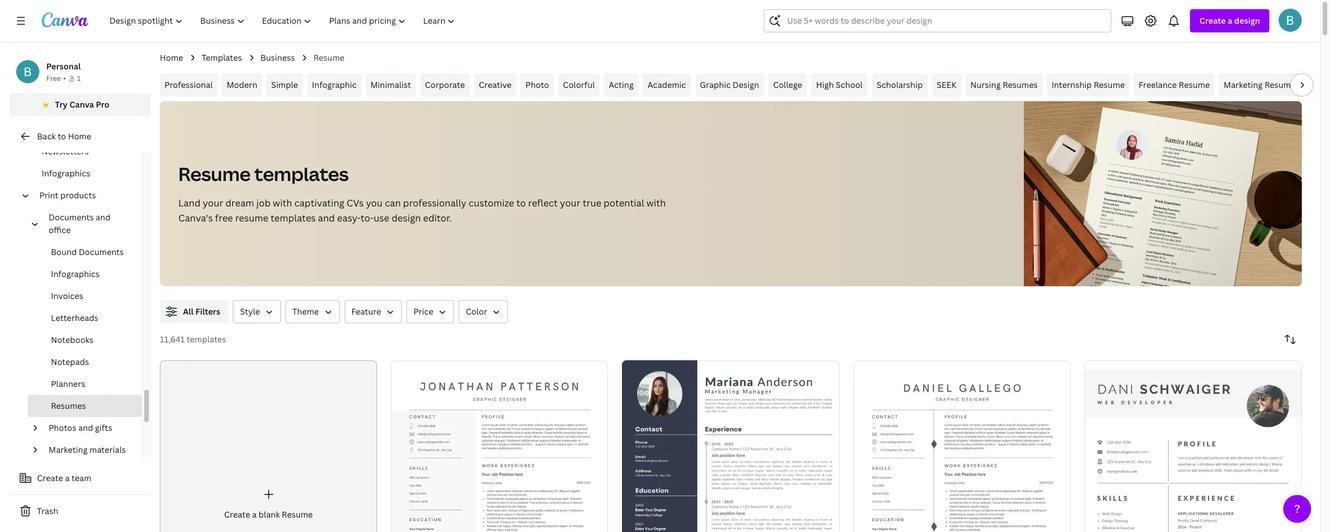 Task type: vqa. For each thing, say whether or not it's contained in the screenshot.
bottom DESIGNS.
no



Task type: describe. For each thing, give the bounding box(es) containing it.
templates inside land your dream job with captivating cvs you can professionally customize to reflect your true potential with canva's free resume templates and easy-to-use design editor.
[[271, 212, 316, 225]]

try canva pro
[[55, 99, 109, 110]]

and for documents and office
[[96, 212, 110, 223]]

college link
[[768, 74, 807, 97]]

freelance
[[1139, 79, 1177, 90]]

colorful
[[563, 79, 595, 90]]

land
[[178, 197, 201, 210]]

marketing materials
[[49, 445, 126, 456]]

price
[[414, 306, 433, 317]]

newsletters link
[[19, 141, 142, 163]]

and for photos and gifts
[[78, 423, 93, 434]]

all
[[183, 306, 193, 317]]

color button
[[459, 301, 508, 324]]

1 your from the left
[[203, 197, 223, 210]]

1 horizontal spatial resumes
[[1003, 79, 1038, 90]]

high
[[816, 79, 834, 90]]

to inside land your dream job with captivating cvs you can professionally customize to reflect your true potential with canva's free resume templates and easy-to-use design editor.
[[516, 197, 526, 210]]

colorful link
[[558, 74, 600, 97]]

documents inside bound documents "link"
[[79, 247, 124, 258]]

corporate
[[425, 79, 465, 90]]

try canva pro button
[[9, 94, 151, 116]]

try
[[55, 99, 68, 110]]

land your dream job with captivating cvs you can professionally customize to reflect your true potential with canva's free resume templates and easy-to-use design editor.
[[178, 197, 666, 225]]

2 your from the left
[[560, 197, 580, 210]]

all filters button
[[160, 301, 228, 324]]

a for design
[[1228, 15, 1232, 26]]

invoices link
[[28, 286, 142, 308]]

2 minimalist white and grey professional resume image from the left
[[853, 361, 1071, 533]]

minimalist
[[371, 79, 411, 90]]

canva's
[[178, 212, 213, 225]]

create for create a team
[[37, 473, 63, 484]]

office
[[49, 225, 71, 236]]

nursing resumes link
[[966, 74, 1042, 97]]

1 horizontal spatial home
[[160, 52, 183, 63]]

high school link
[[812, 74, 867, 97]]

planners
[[51, 379, 85, 390]]

print products
[[39, 190, 96, 201]]

modern link
[[222, 74, 262, 97]]

materials
[[90, 445, 126, 456]]

seek
[[937, 79, 957, 90]]

cvs
[[347, 197, 364, 210]]

11,641
[[160, 334, 185, 345]]

a for team
[[65, 473, 70, 484]]

team
[[72, 473, 91, 484]]

all filters
[[183, 306, 220, 317]]

graphic
[[700, 79, 731, 90]]

bound documents link
[[28, 242, 142, 264]]

back to home
[[37, 131, 91, 142]]

create a design button
[[1190, 9, 1270, 32]]

style button
[[233, 301, 281, 324]]

grey clean cv resume photo image
[[1085, 361, 1302, 533]]

free
[[215, 212, 233, 225]]

bound
[[51, 247, 77, 258]]

canva
[[69, 99, 94, 110]]

invoices
[[51, 291, 83, 302]]

feature
[[351, 306, 381, 317]]

theme button
[[285, 301, 340, 324]]

seek link
[[932, 74, 961, 97]]

resume inside 'element'
[[282, 510, 313, 521]]

resume templates
[[178, 162, 349, 186]]

create for create a design
[[1200, 15, 1226, 26]]

planners link
[[28, 374, 142, 396]]

true
[[583, 197, 601, 210]]

captivating
[[294, 197, 344, 210]]

photo
[[525, 79, 549, 90]]

color
[[466, 306, 487, 317]]

create a team
[[37, 473, 91, 484]]

marketing for marketing resume
[[1224, 79, 1263, 90]]

infographics link for bound documents
[[28, 264, 142, 286]]

photos and gifts button
[[44, 418, 135, 440]]

minimalist link
[[366, 74, 416, 97]]

acting
[[609, 79, 634, 90]]

graphic design
[[700, 79, 759, 90]]

job
[[256, 197, 271, 210]]

notebooks link
[[28, 330, 142, 352]]

modern
[[227, 79, 257, 90]]

1
[[77, 74, 81, 83]]

scholarship link
[[872, 74, 928, 97]]

price button
[[407, 301, 454, 324]]

simple
[[271, 79, 298, 90]]

resume
[[235, 212, 268, 225]]

dream
[[225, 197, 254, 210]]

infographics for bound documents
[[51, 269, 100, 280]]

templates for resume templates
[[254, 162, 349, 186]]

free •
[[46, 74, 66, 83]]

internship
[[1052, 79, 1092, 90]]

nursing
[[971, 79, 1001, 90]]

internship resume link
[[1047, 74, 1130, 97]]

letterheads
[[51, 313, 98, 324]]

create a blank resume element
[[160, 361, 377, 533]]

professional link
[[160, 74, 217, 97]]

style
[[240, 306, 260, 317]]

newsletters
[[42, 146, 89, 157]]



Task type: locate. For each thing, give the bounding box(es) containing it.
1 horizontal spatial a
[[252, 510, 257, 521]]

resumes down planners
[[51, 401, 86, 412]]

reflect
[[528, 197, 558, 210]]

0 vertical spatial a
[[1228, 15, 1232, 26]]

design inside land your dream job with captivating cvs you can professionally customize to reflect your true potential with canva's free resume templates and easy-to-use design editor.
[[392, 212, 421, 225]]

simple link
[[267, 74, 303, 97]]

1 horizontal spatial design
[[1234, 15, 1260, 26]]

home up professional
[[160, 52, 183, 63]]

infographic
[[312, 79, 357, 90]]

your left true
[[560, 197, 580, 210]]

create for create a blank resume
[[224, 510, 250, 521]]

1 minimalist white and grey professional resume image from the left
[[391, 361, 608, 533]]

business link
[[260, 52, 295, 64]]

0 horizontal spatial minimalist white and grey professional resume image
[[391, 361, 608, 533]]

2 horizontal spatial create
[[1200, 15, 1226, 26]]

with right potential
[[647, 197, 666, 210]]

1 vertical spatial documents
[[79, 247, 124, 258]]

1 vertical spatial create
[[37, 473, 63, 484]]

feature button
[[344, 301, 402, 324]]

infographics
[[42, 168, 90, 179], [51, 269, 100, 280]]

marketing resume link
[[1219, 74, 1300, 97]]

create inside button
[[37, 473, 63, 484]]

0 horizontal spatial home
[[68, 131, 91, 142]]

0 horizontal spatial create
[[37, 473, 63, 484]]

high school
[[816, 79, 863, 90]]

create inside 'element'
[[224, 510, 250, 521]]

infographics link down bound documents
[[28, 264, 142, 286]]

marketing resume
[[1224, 79, 1296, 90]]

0 horizontal spatial marketing
[[49, 445, 88, 456]]

design
[[733, 79, 759, 90]]

back to home link
[[9, 125, 151, 148]]

documents and office
[[49, 212, 110, 236]]

and
[[96, 212, 110, 223], [318, 212, 335, 225], [78, 423, 93, 434]]

1 horizontal spatial minimalist white and grey professional resume image
[[853, 361, 1071, 533]]

templates
[[202, 52, 242, 63]]

and inside button
[[78, 423, 93, 434]]

1 vertical spatial a
[[65, 473, 70, 484]]

internship resume
[[1052, 79, 1125, 90]]

your
[[203, 197, 223, 210], [560, 197, 580, 210]]

back
[[37, 131, 56, 142]]

customize
[[469, 197, 514, 210]]

pro
[[96, 99, 109, 110]]

photos
[[49, 423, 76, 434]]

infographics for newsletters
[[42, 168, 90, 179]]

potential
[[604, 197, 644, 210]]

1 vertical spatial to
[[516, 197, 526, 210]]

design down can
[[392, 212, 421, 225]]

marketing for marketing materials
[[49, 445, 88, 456]]

a for blank
[[252, 510, 257, 521]]

1 vertical spatial infographics
[[51, 269, 100, 280]]

templates down the filters
[[187, 334, 226, 345]]

design inside dropdown button
[[1234, 15, 1260, 26]]

documents
[[49, 212, 94, 223], [79, 247, 124, 258]]

scholarship
[[877, 79, 923, 90]]

professional
[[164, 79, 213, 90]]

1 horizontal spatial with
[[647, 197, 666, 210]]

0 vertical spatial templates
[[254, 162, 349, 186]]

0 horizontal spatial design
[[392, 212, 421, 225]]

1 vertical spatial marketing
[[49, 445, 88, 456]]

resumes right nursing
[[1003, 79, 1038, 90]]

documents inside documents and office
[[49, 212, 94, 223]]

nursing resumes
[[971, 79, 1038, 90]]

infographics link for newsletters
[[19, 163, 142, 185]]

0 horizontal spatial to
[[58, 131, 66, 142]]

and down print products link
[[96, 212, 110, 223]]

resume inside "link"
[[1094, 79, 1125, 90]]

creative link
[[474, 74, 516, 97]]

1 horizontal spatial your
[[560, 197, 580, 210]]

create a blank resume
[[224, 510, 313, 521]]

0 horizontal spatial your
[[203, 197, 223, 210]]

a inside dropdown button
[[1228, 15, 1232, 26]]

you
[[366, 197, 383, 210]]

with
[[273, 197, 292, 210], [647, 197, 666, 210]]

to
[[58, 131, 66, 142], [516, 197, 526, 210]]

1 with from the left
[[273, 197, 292, 210]]

1 horizontal spatial marketing
[[1224, 79, 1263, 90]]

1 horizontal spatial create
[[224, 510, 250, 521]]

2 horizontal spatial a
[[1228, 15, 1232, 26]]

1 horizontal spatial to
[[516, 197, 526, 210]]

0 horizontal spatial resumes
[[51, 401, 86, 412]]

to inside "back to home" link
[[58, 131, 66, 142]]

0 vertical spatial infographics
[[42, 168, 90, 179]]

1 horizontal spatial and
[[96, 212, 110, 223]]

templates down captivating
[[271, 212, 316, 225]]

personal
[[46, 61, 81, 72]]

0 vertical spatial marketing
[[1224, 79, 1263, 90]]

and down captivating
[[318, 212, 335, 225]]

design left "brad klo" image
[[1234, 15, 1260, 26]]

a inside 'element'
[[252, 510, 257, 521]]

and left gifts
[[78, 423, 93, 434]]

to-
[[361, 212, 374, 225]]

college
[[773, 79, 802, 90]]

letterheads link
[[28, 308, 142, 330]]

notepads
[[51, 357, 89, 368]]

create a team button
[[9, 467, 151, 491]]

1 vertical spatial resumes
[[51, 401, 86, 412]]

home up newsletters
[[68, 131, 91, 142]]

Sort by button
[[1279, 328, 1302, 352]]

trash
[[37, 506, 58, 517]]

templates up captivating
[[254, 162, 349, 186]]

0 vertical spatial documents
[[49, 212, 94, 223]]

create a design
[[1200, 15, 1260, 26]]

a
[[1228, 15, 1232, 26], [65, 473, 70, 484], [252, 510, 257, 521]]

and inside land your dream job with captivating cvs you can professionally customize to reflect your true potential with canva's free resume templates and easy-to-use design editor.
[[318, 212, 335, 225]]

create inside dropdown button
[[1200, 15, 1226, 26]]

your up free
[[203, 197, 223, 210]]

blank
[[259, 510, 280, 521]]

marketing inside button
[[49, 445, 88, 456]]

Search search field
[[787, 10, 1104, 32]]

can
[[385, 197, 401, 210]]

0 horizontal spatial a
[[65, 473, 70, 484]]

1 vertical spatial design
[[392, 212, 421, 225]]

trash link
[[9, 500, 151, 524]]

0 horizontal spatial with
[[273, 197, 292, 210]]

filters
[[195, 306, 220, 317]]

with right the job
[[273, 197, 292, 210]]

0 vertical spatial infographics link
[[19, 163, 142, 185]]

0 horizontal spatial and
[[78, 423, 93, 434]]

2 with from the left
[[647, 197, 666, 210]]

templates
[[254, 162, 349, 186], [271, 212, 316, 225], [187, 334, 226, 345]]

0 vertical spatial create
[[1200, 15, 1226, 26]]

2 vertical spatial create
[[224, 510, 250, 521]]

2 vertical spatial templates
[[187, 334, 226, 345]]

theme
[[292, 306, 319, 317]]

products
[[60, 190, 96, 201]]

to up newsletters
[[58, 131, 66, 142]]

school
[[836, 79, 863, 90]]

marketing materials button
[[44, 440, 135, 462]]

1 vertical spatial infographics link
[[28, 264, 142, 286]]

templates link
[[202, 52, 242, 64]]

print
[[39, 190, 58, 201]]

None search field
[[764, 9, 1112, 32]]

brad klo image
[[1279, 9, 1302, 32]]

to left reflect
[[516, 197, 526, 210]]

create a blank resume link
[[160, 361, 377, 533]]

use
[[374, 212, 389, 225]]

bound documents
[[51, 247, 124, 258]]

2 horizontal spatial and
[[318, 212, 335, 225]]

0 vertical spatial design
[[1234, 15, 1260, 26]]

home inside "back to home" link
[[68, 131, 91, 142]]

infographics link up products
[[19, 163, 142, 185]]

1 vertical spatial templates
[[271, 212, 316, 225]]

home link
[[160, 52, 183, 64]]

academic link
[[643, 74, 691, 97]]

0 vertical spatial home
[[160, 52, 183, 63]]

documents up the office
[[49, 212, 94, 223]]

0 vertical spatial resumes
[[1003, 79, 1038, 90]]

documents and office button
[[44, 207, 135, 242]]

templates for 11,641 templates
[[187, 334, 226, 345]]

top level navigation element
[[102, 9, 465, 32]]

a inside button
[[65, 473, 70, 484]]

marketing
[[1224, 79, 1263, 90], [49, 445, 88, 456]]

photos and gifts
[[49, 423, 112, 434]]

0 vertical spatial to
[[58, 131, 66, 142]]

gifts
[[95, 423, 112, 434]]

documents down documents and office button
[[79, 247, 124, 258]]

infographics down newsletters
[[42, 168, 90, 179]]

black white minimalist cv resume image
[[622, 361, 840, 533]]

resume
[[313, 52, 344, 63], [1094, 79, 1125, 90], [1179, 79, 1210, 90], [1265, 79, 1296, 90], [178, 162, 251, 186], [282, 510, 313, 521]]

minimalist white and grey professional resume image
[[391, 361, 608, 533], [853, 361, 1071, 533]]

2 vertical spatial a
[[252, 510, 257, 521]]

and inside documents and office
[[96, 212, 110, 223]]

11,641 templates
[[160, 334, 226, 345]]

infographics up invoices
[[51, 269, 100, 280]]

academic
[[648, 79, 686, 90]]

free
[[46, 74, 61, 83]]

1 vertical spatial home
[[68, 131, 91, 142]]



